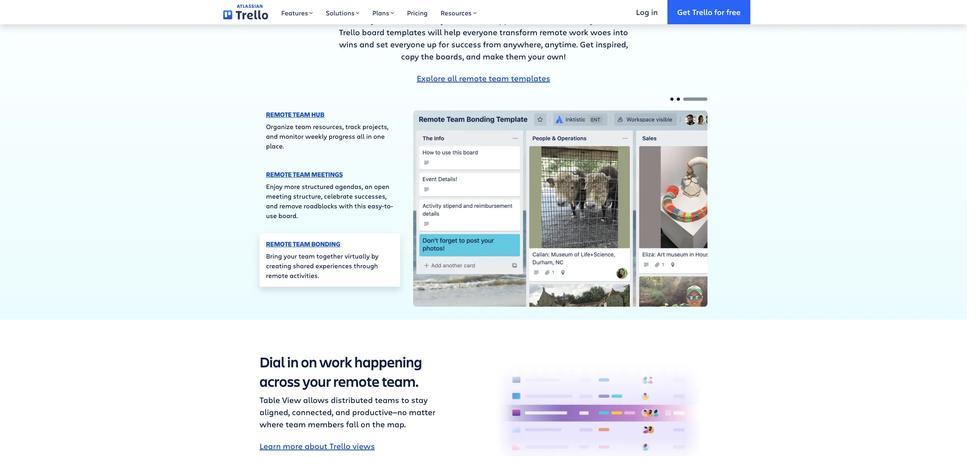 Task type: vqa. For each thing, say whether or not it's contained in the screenshot.
the rightmost all
yes



Task type: describe. For each thing, give the bounding box(es) containing it.
free
[[727, 7, 741, 17]]

where
[[260, 419, 284, 430]]

use
[[266, 211, 277, 220]]

remote inside dial in on work happening across your remote team. table view allows distributed teams to stay aligned, connected, and productive—no matter where team members fall on the map.
[[334, 371, 380, 391]]

in inside remote team hub organize team resources, track projects, and monitor weekly progress all in one place.
[[366, 132, 372, 140]]

pricing
[[407, 8, 428, 17]]

trello inside the sky's the limit when your team is supported to work virtually. these trello board templates will help everyone transform remote work woes into wins and set everyone up for success from anywhere, anytime. get inspired, copy the boards, and make them your own!
[[339, 27, 360, 37]]

view
[[282, 394, 301, 405]]

creating
[[266, 261, 291, 270]]

team for meetings
[[293, 170, 310, 179]]

them
[[506, 51, 526, 62]]

and down board
[[360, 39, 374, 50]]

the sky's the limit when your team is supported to work virtually. these trello board templates will help everyone transform remote work woes into wins and set everyone up for success from anywhere, anytime. get inspired, copy the boards, and make them your own!
[[339, 14, 629, 62]]

remote team hub link
[[266, 110, 325, 119]]

explore
[[417, 73, 446, 84]]

and down "success"
[[466, 51, 481, 62]]

allows
[[303, 394, 329, 405]]

templates inside the sky's the limit when your team is supported to work virtually. these trello board templates will help everyone transform remote work woes into wins and set everyone up for success from anywhere, anytime. get inspired, copy the boards, and make them your own!
[[387, 27, 426, 37]]

team.
[[382, 371, 419, 391]]

limit
[[398, 14, 416, 25]]

and inside remote team hub organize team resources, track projects, and monitor weekly progress all in one place.
[[266, 132, 278, 140]]

success
[[452, 39, 482, 50]]

views
[[353, 441, 375, 451]]

activities.
[[290, 271, 319, 279]]

log in link
[[627, 0, 668, 24]]

meeting
[[266, 192, 292, 200]]

pricing link
[[401, 0, 434, 24]]

explore all remote team templates
[[417, 73, 551, 84]]

organize
[[266, 122, 294, 130]]

bonding
[[312, 239, 341, 248]]

remote for remote team meetings
[[266, 170, 292, 179]]

transform
[[500, 27, 538, 37]]

matter
[[409, 407, 436, 418]]

one
[[374, 132, 385, 140]]

log
[[637, 7, 650, 17]]

sky's
[[363, 14, 381, 25]]

learn more about trello views
[[260, 441, 375, 451]]

the
[[348, 14, 361, 25]]

plans button
[[366, 0, 401, 24]]

to inside the sky's the limit when your team is supported to work virtually. these trello board templates will help everyone transform remote work woes into wins and set everyone up for success from anywhere, anytime. get inspired, copy the boards, and make them your own!
[[532, 14, 540, 25]]

enjoy
[[266, 182, 283, 190]]

track
[[346, 122, 361, 130]]

structured
[[302, 182, 334, 190]]

by
[[372, 251, 379, 260]]

virtually
[[345, 251, 370, 260]]

place.
[[266, 141, 284, 150]]

0 horizontal spatial everyone
[[391, 39, 425, 50]]

log in
[[637, 7, 658, 17]]

bring
[[266, 251, 282, 260]]

get trello for free
[[678, 7, 741, 17]]

1 horizontal spatial templates
[[511, 73, 551, 84]]

resources button
[[434, 0, 483, 24]]

your inside dial in on work happening across your remote team. table view allows distributed teams to stay aligned, connected, and productive—no matter where team members fall on the map.
[[303, 371, 331, 391]]

get trello for free link
[[668, 0, 751, 24]]

experiences
[[316, 261, 352, 270]]

together
[[317, 251, 343, 260]]

an illustration showing table view. image
[[490, 352, 708, 456]]

set
[[376, 39, 389, 50]]

1 horizontal spatial everyone
[[463, 27, 498, 37]]

for inside the sky's the limit when your team is supported to work virtually. these trello board templates will help everyone transform remote work woes into wins and set everyone up for success from anywhere, anytime. get inspired, copy the boards, and make them your own!
[[439, 39, 450, 50]]

aligned,
[[260, 407, 290, 418]]

with
[[339, 201, 353, 210]]

monitor
[[280, 132, 304, 140]]

atlassian trello image
[[223, 5, 268, 20]]

the inside dial in on work happening across your remote team. table view allows distributed teams to stay aligned, connected, and productive—no matter where team members fall on the map.
[[373, 419, 385, 430]]

solutions button
[[320, 0, 366, 24]]

1 vertical spatial more
[[283, 441, 303, 451]]

remove
[[280, 201, 302, 210]]

agendas,
[[335, 182, 363, 190]]

remote for remote team bonding
[[266, 239, 292, 248]]

team inside dial in on work happening across your remote team. table view allows distributed teams to stay aligned, connected, and productive—no matter where team members fall on the map.
[[286, 419, 306, 430]]

across
[[260, 371, 300, 391]]

when
[[418, 14, 439, 25]]

easy-
[[368, 201, 385, 210]]

happening
[[355, 352, 422, 371]]

supported
[[491, 14, 530, 25]]

remote team hub organize team resources, track projects, and monitor weekly progress all in one place.
[[266, 110, 389, 150]]

will
[[428, 27, 442, 37]]

remote team bonding bring your team together virtually by creating shared experiences through remote activities.
[[266, 239, 379, 279]]

stay
[[412, 394, 428, 405]]

about
[[305, 441, 328, 451]]

projects,
[[363, 122, 389, 130]]

remote inside remote team bonding bring your team together virtually by creating shared experiences through remote activities.
[[266, 271, 288, 279]]

features button
[[275, 0, 320, 24]]

remote for remote team hub
[[266, 110, 292, 119]]

successes,
[[355, 192, 387, 200]]

resources,
[[313, 122, 344, 130]]

and inside remote team meetings enjoy more structured agendas, an open meeting structure, celebrate successes, and remove roadblocks with this easy-to- use board.
[[266, 201, 278, 210]]

map.
[[387, 419, 406, 430]]

learn more about trello views link
[[260, 441, 375, 451]]

for inside 'get trello for free' link
[[715, 7, 725, 17]]

woes
[[591, 27, 612, 37]]

anytime.
[[545, 39, 578, 50]]

open
[[374, 182, 390, 190]]



Task type: locate. For each thing, give the bounding box(es) containing it.
1 horizontal spatial on
[[361, 419, 371, 430]]

0 horizontal spatial on
[[301, 352, 317, 371]]

team down "remote team hub" link
[[295, 122, 312, 130]]

remote up bring
[[266, 239, 292, 248]]

own!
[[547, 51, 566, 62]]

progress
[[329, 132, 355, 140]]

1 vertical spatial get
[[580, 39, 594, 50]]

2 horizontal spatial in
[[652, 7, 658, 17]]

into
[[614, 27, 629, 37]]

3 remote from the top
[[266, 239, 292, 248]]

productive—no
[[352, 407, 407, 418]]

for left free
[[715, 7, 725, 17]]

0 vertical spatial get
[[678, 7, 691, 17]]

everyone down is
[[463, 27, 498, 37]]

trello
[[693, 7, 713, 17], [339, 27, 360, 37], [330, 441, 351, 451]]

to up 'transform'
[[532, 14, 540, 25]]

team up structured
[[293, 170, 310, 179]]

remote team bonding link
[[266, 239, 341, 248]]

0 vertical spatial all
[[448, 73, 457, 84]]

team inside remote team bonding bring your team together virtually by creating shared experiences through remote activities.
[[293, 239, 310, 248]]

2 vertical spatial team
[[293, 239, 310, 248]]

team
[[460, 14, 480, 25], [489, 73, 509, 84], [295, 122, 312, 130], [299, 251, 315, 260], [286, 419, 306, 430]]

remote
[[266, 110, 292, 119], [266, 170, 292, 179], [266, 239, 292, 248]]

anywhere,
[[504, 39, 543, 50]]

your up help
[[441, 14, 458, 25]]

2 vertical spatial the
[[373, 419, 385, 430]]

0 vertical spatial everyone
[[463, 27, 498, 37]]

everyone
[[463, 27, 498, 37], [391, 39, 425, 50]]

the down up
[[421, 51, 434, 62]]

hub
[[312, 110, 325, 119]]

explore all remote team templates link
[[417, 73, 551, 84]]

1 vertical spatial all
[[357, 132, 365, 140]]

board
[[362, 27, 385, 37]]

2 vertical spatial trello
[[330, 441, 351, 451]]

team inside remote team meetings enjoy more structured agendas, an open meeting structure, celebrate successes, and remove roadblocks with this easy-to- use board.
[[293, 170, 310, 179]]

0 horizontal spatial templates
[[387, 27, 426, 37]]

0 vertical spatial templates
[[387, 27, 426, 37]]

an
[[365, 182, 373, 190]]

wins
[[339, 39, 358, 50]]

in right dial
[[288, 352, 299, 371]]

remote up organize
[[266, 110, 292, 119]]

in for log
[[652, 7, 658, 17]]

1 vertical spatial to
[[402, 394, 410, 405]]

1 vertical spatial remote
[[266, 170, 292, 179]]

on right across
[[301, 352, 317, 371]]

team down make
[[489, 73, 509, 84]]

from
[[484, 39, 502, 50]]

board.
[[279, 211, 298, 220]]

0 horizontal spatial all
[[357, 132, 365, 140]]

roadblocks
[[304, 201, 338, 210]]

shared
[[293, 261, 314, 270]]

team left hub
[[293, 110, 310, 119]]

2 vertical spatial remote
[[266, 239, 292, 248]]

on right fall
[[361, 419, 371, 430]]

members
[[308, 419, 344, 430]]

0 vertical spatial for
[[715, 7, 725, 17]]

more
[[284, 182, 300, 190], [283, 441, 303, 451]]

dial
[[260, 352, 285, 371]]

get right the log in
[[678, 7, 691, 17]]

team up shared
[[293, 239, 310, 248]]

team inside remote team bonding bring your team together virtually by creating shared experiences through remote activities.
[[299, 251, 315, 260]]

remote down make
[[459, 73, 487, 84]]

team left is
[[460, 14, 480, 25]]

3 team from the top
[[293, 239, 310, 248]]

to left stay
[[402, 394, 410, 405]]

dial in on work happening across your remote team. table view allows distributed teams to stay aligned, connected, and productive—no matter where team members fall on the map.
[[260, 352, 436, 430]]

more inside remote team meetings enjoy more structured agendas, an open meeting structure, celebrate successes, and remove roadblocks with this easy-to- use board.
[[284, 182, 300, 190]]

2 remote from the top
[[266, 170, 292, 179]]

and up use
[[266, 201, 278, 210]]

teams
[[375, 394, 400, 405]]

trello left free
[[693, 7, 713, 17]]

remote
[[540, 27, 568, 37], [459, 73, 487, 84], [266, 271, 288, 279], [334, 371, 380, 391]]

to-
[[385, 201, 393, 210]]

get
[[678, 7, 691, 17], [580, 39, 594, 50]]

0 horizontal spatial in
[[288, 352, 299, 371]]

virtually.
[[563, 14, 596, 25]]

structure,
[[293, 192, 323, 200]]

your
[[441, 14, 458, 25], [528, 51, 545, 62], [284, 251, 297, 260], [303, 371, 331, 391]]

connected,
[[292, 407, 334, 418]]

plans
[[373, 8, 390, 17]]

1 horizontal spatial get
[[678, 7, 691, 17]]

1 horizontal spatial work
[[542, 14, 561, 25]]

your up creating
[[284, 251, 297, 260]]

1 team from the top
[[293, 110, 310, 119]]

0 vertical spatial team
[[293, 110, 310, 119]]

make
[[483, 51, 504, 62]]

is
[[482, 14, 489, 25]]

templates down limit
[[387, 27, 426, 37]]

1 vertical spatial the
[[421, 51, 434, 62]]

1 horizontal spatial for
[[715, 7, 725, 17]]

get inside the sky's the limit when your team is supported to work virtually. these trello board templates will help everyone transform remote work woes into wins and set everyone up for success from anywhere, anytime. get inspired, copy the boards, and make them your own!
[[580, 39, 594, 50]]

1 vertical spatial in
[[366, 132, 372, 140]]

remote inside the sky's the limit when your team is supported to work virtually. these trello board templates will help everyone transform remote work woes into wins and set everyone up for success from anywhere, anytime. get inspired, copy the boards, and make them your own!
[[540, 27, 568, 37]]

and down distributed
[[336, 407, 350, 418]]

remote inside remote team bonding bring your team together virtually by creating shared experiences through remote activities.
[[266, 239, 292, 248]]

solutions
[[326, 8, 355, 17]]

features
[[281, 8, 308, 17]]

all down track
[[357, 132, 365, 140]]

0 vertical spatial remote
[[266, 110, 292, 119]]

2 horizontal spatial work
[[570, 27, 589, 37]]

your inside remote team bonding bring your team together virtually by creating shared experiences through remote activities.
[[284, 251, 297, 260]]

0 vertical spatial work
[[542, 14, 561, 25]]

for
[[715, 7, 725, 17], [439, 39, 450, 50]]

and
[[360, 39, 374, 50], [466, 51, 481, 62], [266, 132, 278, 140], [266, 201, 278, 210], [336, 407, 350, 418]]

0 vertical spatial more
[[284, 182, 300, 190]]

2 team from the top
[[293, 170, 310, 179]]

resources
[[441, 8, 472, 17]]

0 vertical spatial trello
[[693, 7, 713, 17]]

these
[[598, 14, 620, 25]]

the down productive—no
[[373, 419, 385, 430]]

1 remote from the top
[[266, 110, 292, 119]]

remote inside remote team meetings enjoy more structured agendas, an open meeting structure, celebrate successes, and remove roadblocks with this easy-to- use board.
[[266, 170, 292, 179]]

work
[[542, 14, 561, 25], [570, 27, 589, 37], [320, 352, 352, 371]]

all
[[448, 73, 457, 84], [357, 132, 365, 140]]

1 horizontal spatial in
[[366, 132, 372, 140]]

work inside dial in on work happening across your remote team. table view allows distributed teams to stay aligned, connected, and productive—no matter where team members fall on the map.
[[320, 352, 352, 371]]

distributed
[[331, 394, 373, 405]]

and inside dial in on work happening across your remote team. table view allows distributed teams to stay aligned, connected, and productive—no matter where team members fall on the map.
[[336, 407, 350, 418]]

2 vertical spatial work
[[320, 352, 352, 371]]

remote inside remote team hub organize team resources, track projects, and monitor weekly progress all in one place.
[[266, 110, 292, 119]]

get down woes
[[580, 39, 594, 50]]

all right explore
[[448, 73, 457, 84]]

2 vertical spatial in
[[288, 352, 299, 371]]

trello left 'views' at left bottom
[[330, 441, 351, 451]]

templates
[[387, 27, 426, 37], [511, 73, 551, 84]]

all inside remote team hub organize team resources, track projects, and monitor weekly progress all in one place.
[[357, 132, 365, 140]]

the
[[383, 14, 396, 25], [421, 51, 434, 62], [373, 419, 385, 430]]

1 vertical spatial for
[[439, 39, 450, 50]]

0 horizontal spatial work
[[320, 352, 352, 371]]

more up meeting
[[284, 182, 300, 190]]

team inside the sky's the limit when your team is supported to work virtually. these trello board templates will help everyone transform remote work woes into wins and set everyone up for success from anywhere, anytime. get inspired, copy the boards, and make them your own!
[[460, 14, 480, 25]]

your up allows
[[303, 371, 331, 391]]

team up shared
[[299, 251, 315, 260]]

meetings
[[312, 170, 343, 179]]

more right learn
[[283, 441, 303, 451]]

this
[[355, 201, 366, 210]]

your down anywhere,
[[528, 51, 545, 62]]

0 vertical spatial to
[[532, 14, 540, 25]]

1 horizontal spatial to
[[532, 14, 540, 25]]

team down connected,
[[286, 419, 306, 430]]

and up the place. on the left top
[[266, 132, 278, 140]]

for right up
[[439, 39, 450, 50]]

the left limit
[[383, 14, 396, 25]]

on
[[301, 352, 317, 371], [361, 419, 371, 430]]

0 horizontal spatial to
[[402, 394, 410, 405]]

trello up wins
[[339, 27, 360, 37]]

team inside remote team hub organize team resources, track projects, and monitor weekly progress all in one place.
[[293, 110, 310, 119]]

everyone up copy
[[391, 39, 425, 50]]

help
[[444, 27, 461, 37]]

0 vertical spatial in
[[652, 7, 658, 17]]

0 horizontal spatial for
[[439, 39, 450, 50]]

learn
[[260, 441, 281, 451]]

remote up enjoy
[[266, 170, 292, 179]]

remote team meetings link
[[266, 170, 343, 179]]

inspired,
[[596, 39, 628, 50]]

to inside dial in on work happening across your remote team. table view allows distributed teams to stay aligned, connected, and productive—no matter where team members fall on the map.
[[402, 394, 410, 405]]

boards,
[[436, 51, 464, 62]]

in right log
[[652, 7, 658, 17]]

fall
[[346, 419, 359, 430]]

in inside dial in on work happening across your remote team. table view allows distributed teams to stay aligned, connected, and productive—no matter where team members fall on the map.
[[288, 352, 299, 371]]

team inside remote team hub organize team resources, track projects, and monitor weekly progress all in one place.
[[295, 122, 312, 130]]

1 vertical spatial templates
[[511, 73, 551, 84]]

up
[[427, 39, 437, 50]]

remote up distributed
[[334, 371, 380, 391]]

0 vertical spatial on
[[301, 352, 317, 371]]

remote up "anytime."
[[540, 27, 568, 37]]

in left one
[[366, 132, 372, 140]]

weekly
[[306, 132, 327, 140]]

team for bonding
[[293, 239, 310, 248]]

in for dial
[[288, 352, 299, 371]]

templates down them on the top right of page
[[511, 73, 551, 84]]

1 vertical spatial on
[[361, 419, 371, 430]]

team for hub
[[293, 110, 310, 119]]

1 vertical spatial trello
[[339, 27, 360, 37]]

celebrate
[[324, 192, 353, 200]]

0 vertical spatial the
[[383, 14, 396, 25]]

through
[[354, 261, 378, 270]]

0 horizontal spatial get
[[580, 39, 594, 50]]

1 vertical spatial team
[[293, 170, 310, 179]]

1 horizontal spatial all
[[448, 73, 457, 84]]

1 vertical spatial everyone
[[391, 39, 425, 50]]

remote down creating
[[266, 271, 288, 279]]

1 vertical spatial work
[[570, 27, 589, 37]]



